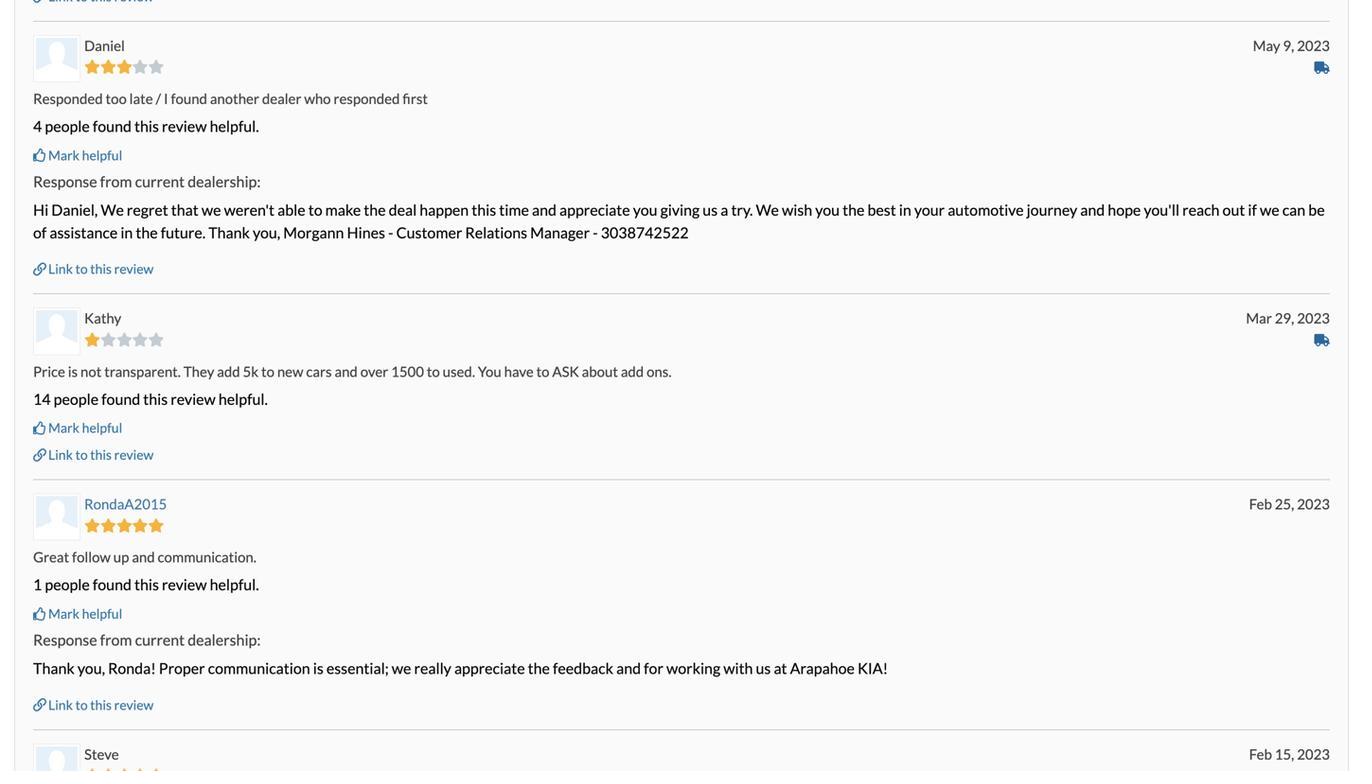 Task type: vqa. For each thing, say whether or not it's contained in the screenshot.
5K at the top
yes



Task type: describe. For each thing, give the bounding box(es) containing it.
rondaa2015 link
[[84, 496, 167, 513]]

hi
[[33, 201, 48, 219]]

you'll
[[1144, 201, 1180, 219]]

thank inside the hi daniel, we regret that we weren't able to make the deal happen this time and appreciate you giving us a try. we wish you the best in your automotive journey and hope you'll reach out if we can be of assistance in the future. thank you, morgann hines - customer relations manager - 3038742522
[[209, 223, 250, 242]]

great follow up and communication.
[[33, 549, 257, 566]]

you, inside the hi daniel, we regret that we weren't able to make the deal happen this time and appreciate you giving us a try. we wish you the best in your automotive journey and hope you'll reach out if we can be of assistance in the future. thank you, morgann hines - customer relations manager - 3038742522
[[253, 223, 281, 242]]

/
[[156, 90, 161, 107]]

have
[[504, 363, 534, 380]]

link to this review button for 1
[[33, 696, 154, 715]]

steve image
[[36, 747, 78, 772]]

customer
[[396, 223, 462, 242]]

ons.
[[647, 363, 672, 380]]

about
[[582, 363, 618, 380]]

this down transparent.
[[143, 390, 168, 408]]

mark helpful for 1
[[48, 606, 122, 622]]

over
[[361, 363, 388, 380]]

deal
[[389, 201, 417, 219]]

regret
[[127, 201, 168, 219]]

if
[[1249, 201, 1258, 219]]

1 horizontal spatial us
[[756, 660, 771, 678]]

happen
[[420, 201, 469, 219]]

ask
[[552, 363, 579, 380]]

from for we
[[100, 172, 132, 191]]

kathy
[[84, 310, 121, 327]]

hi daniel, we regret that we weren't able to make the deal happen this time and appreciate you giving us a try. we wish you the best in your automotive journey and hope you'll reach out if we can be of assistance in the future. thank you, morgann hines - customer relations manager - 3038742522
[[33, 201, 1325, 242]]

kathy image
[[36, 311, 78, 353]]

review down i
[[162, 117, 207, 135]]

feb 15, 2023
[[1250, 746, 1331, 763]]

link to this review button for 4
[[33, 260, 154, 279]]

essential;
[[327, 660, 389, 678]]

people for 14
[[54, 390, 99, 408]]

late
[[129, 90, 153, 107]]

price is not transparent.  they add 5k to new cars and over 1500 to used.  you have to ask about add ons.
[[33, 363, 672, 380]]

1 add from the left
[[217, 363, 240, 380]]

first
[[403, 90, 428, 107]]

new
[[277, 363, 304, 380]]

current for proper
[[135, 631, 185, 650]]

they
[[184, 363, 214, 380]]

thumbs up image
[[33, 422, 46, 435]]

helpful for 1
[[82, 606, 122, 622]]

mark for 1
[[48, 606, 80, 622]]

review up the 'rondaa2015'
[[114, 447, 154, 463]]

feb for feb 15, 2023
[[1250, 746, 1273, 763]]

weren't
[[224, 201, 275, 219]]

found right i
[[171, 90, 207, 107]]

0 vertical spatial in
[[899, 201, 912, 219]]

2023 for feb 25, 2023
[[1298, 496, 1331, 513]]

mar
[[1247, 310, 1273, 327]]

thumbs up image for 4
[[33, 149, 46, 162]]

1 vertical spatial is
[[313, 660, 324, 678]]

appreciate inside the hi daniel, we regret that we weren't able to make the deal happen this time and appreciate you giving us a try. we wish you the best in your automotive journey and hope you'll reach out if we can be of assistance in the future. thank you, morgann hines - customer relations manager - 3038742522
[[560, 201, 630, 219]]

to inside the hi daniel, we regret that we weren't able to make the deal happen this time and appreciate you giving us a try. we wish you the best in your automotive journey and hope you'll reach out if we can be of assistance in the future. thank you, morgann hines - customer relations manager - 3038742522
[[308, 201, 323, 219]]

daniel
[[84, 37, 125, 54]]

to left ask
[[537, 363, 550, 380]]

price
[[33, 363, 65, 380]]

9,
[[1284, 37, 1295, 54]]

2 - from the left
[[593, 223, 598, 242]]

and left 'hope'
[[1081, 201, 1105, 219]]

a
[[721, 201, 729, 219]]

of
[[33, 223, 47, 242]]

rondaa2015 image
[[36, 497, 78, 539]]

14 people found this review helpful.
[[33, 390, 268, 408]]

this inside the hi daniel, we regret that we weren't able to make the deal happen this time and appreciate you giving us a try. we wish you the best in your automotive journey and hope you'll reach out if we can be of assistance in the future. thank you, morgann hines - customer relations manager - 3038742522
[[472, 201, 496, 219]]

to down assistance
[[75, 261, 88, 277]]

people for 1
[[45, 576, 90, 594]]

transparent.
[[104, 363, 181, 380]]

really
[[414, 660, 452, 678]]

best
[[868, 201, 897, 219]]

mark for 4
[[48, 147, 80, 163]]

too
[[106, 90, 127, 107]]

to right 5k
[[261, 363, 275, 380]]

link for 4
[[48, 261, 73, 277]]

mark helpful for 14
[[48, 420, 122, 436]]

used.
[[443, 363, 475, 380]]

steve
[[84, 746, 119, 763]]

and right cars
[[335, 363, 358, 380]]

1 vertical spatial in
[[121, 223, 133, 242]]

great
[[33, 549, 69, 566]]

0 horizontal spatial is
[[68, 363, 78, 380]]

that
[[171, 201, 199, 219]]

1 horizontal spatial we
[[392, 660, 411, 678]]

0 horizontal spatial appreciate
[[454, 660, 525, 678]]

us inside the hi daniel, we regret that we weren't able to make the deal happen this time and appreciate you giving us a try. we wish you the best in your automotive journey and hope you'll reach out if we can be of assistance in the future. thank you, morgann hines - customer relations manager - 3038742522
[[703, 201, 718, 219]]

feedback
[[553, 660, 614, 678]]

1500
[[391, 363, 424, 380]]

journey
[[1027, 201, 1078, 219]]

up
[[113, 549, 129, 566]]

15,
[[1275, 746, 1295, 763]]

4
[[33, 117, 42, 135]]

time
[[499, 201, 529, 219]]

review down ronda!
[[114, 697, 154, 714]]

try.
[[731, 201, 753, 219]]

the left best
[[843, 201, 865, 219]]

i
[[164, 90, 168, 107]]

can
[[1283, 201, 1306, 219]]

this up rondaa2015 link
[[90, 447, 112, 463]]

1 link image from the top
[[33, 0, 46, 3]]

mark helpful button for 14
[[33, 419, 122, 438]]

thank you, ronda! proper communication is essential; we really appreciate the feedback and for working with us at arapahoe kia!
[[33, 660, 888, 678]]

kia!
[[858, 660, 888, 678]]

the down regret
[[136, 223, 158, 242]]

responded too late / i found another dealer who responded first
[[33, 90, 428, 107]]

arapahoe
[[790, 660, 855, 678]]

the up hines
[[364, 201, 386, 219]]

cars
[[306, 363, 332, 380]]

25,
[[1275, 496, 1295, 513]]

2 link from the top
[[48, 447, 73, 463]]

29,
[[1275, 310, 1295, 327]]

link image for thank you, ronda! proper communication is essential; we really appreciate the feedback and for working with us at arapahoe kia!
[[33, 699, 46, 712]]

wish
[[782, 201, 813, 219]]

may
[[1254, 37, 1281, 54]]

thumbs up image for 1
[[33, 608, 46, 621]]

review up "kathy"
[[114, 261, 154, 277]]

be
[[1309, 201, 1325, 219]]

2 you from the left
[[816, 201, 840, 219]]

1 you from the left
[[633, 201, 658, 219]]

to up steve
[[75, 697, 88, 714]]

make
[[325, 201, 361, 219]]

helpful. for 14 people found this review helpful.
[[219, 390, 268, 408]]

3038742522
[[601, 223, 689, 242]]

hines
[[347, 223, 385, 242]]

2023 for may 9, 2023
[[1298, 37, 1331, 54]]

at
[[774, 660, 787, 678]]

helpful for 14
[[82, 420, 122, 436]]

and right up
[[132, 549, 155, 566]]

your
[[915, 201, 945, 219]]



Task type: locate. For each thing, give the bounding box(es) containing it.
feb left 25,
[[1250, 496, 1273, 513]]

0 vertical spatial us
[[703, 201, 718, 219]]

reach
[[1183, 201, 1220, 219]]

0 vertical spatial truck image
[[1315, 61, 1331, 74]]

0 vertical spatial is
[[68, 363, 78, 380]]

0 horizontal spatial we
[[101, 201, 124, 219]]

1 horizontal spatial in
[[899, 201, 912, 219]]

0 vertical spatial dealership:
[[188, 172, 261, 191]]

0 vertical spatial link to this review
[[48, 261, 154, 277]]

1
[[33, 576, 42, 594]]

people down not
[[54, 390, 99, 408]]

you, left ronda!
[[77, 660, 105, 678]]

working
[[667, 660, 721, 678]]

0 horizontal spatial you
[[633, 201, 658, 219]]

0 vertical spatial link
[[48, 261, 73, 277]]

us left the at
[[756, 660, 771, 678]]

review
[[162, 117, 207, 135], [114, 261, 154, 277], [171, 390, 216, 408], [114, 447, 154, 463], [162, 576, 207, 594], [114, 697, 154, 714]]

2 dealership: from the top
[[188, 631, 261, 650]]

1 truck image from the top
[[1315, 61, 1331, 74]]

mark helpful up daniel,
[[48, 147, 122, 163]]

14
[[33, 390, 51, 408]]

dealership: for communication
[[188, 631, 261, 650]]

we
[[101, 201, 124, 219], [756, 201, 779, 219]]

helpful down 14 people found this review helpful.
[[82, 420, 122, 436]]

0 vertical spatial feb
[[1250, 496, 1273, 513]]

2 link image from the top
[[33, 699, 46, 712]]

1 link to this review button from the top
[[33, 260, 154, 279]]

from up ronda!
[[100, 631, 132, 650]]

appreciate up manager
[[560, 201, 630, 219]]

truck image down may 9, 2023
[[1315, 61, 1331, 74]]

1 vertical spatial mark
[[48, 420, 80, 436]]

0 vertical spatial link to this review button
[[33, 260, 154, 279]]

current for regret
[[135, 172, 185, 191]]

2 vertical spatial link
[[48, 697, 73, 714]]

1 vertical spatial thumbs up image
[[33, 608, 46, 621]]

2 vertical spatial link to this review button
[[33, 696, 154, 715]]

current up regret
[[135, 172, 185, 191]]

1 response from current dealership: from the top
[[33, 172, 261, 191]]

1 horizontal spatial you
[[816, 201, 840, 219]]

response down 1
[[33, 631, 97, 650]]

proper
[[159, 660, 205, 678]]

1 vertical spatial link image
[[33, 699, 46, 712]]

mark up daniel,
[[48, 147, 80, 163]]

1 vertical spatial current
[[135, 631, 185, 650]]

future.
[[161, 223, 206, 242]]

not
[[81, 363, 102, 380]]

you
[[633, 201, 658, 219], [816, 201, 840, 219]]

the left feedback at bottom left
[[528, 660, 550, 678]]

from for ronda!
[[100, 631, 132, 650]]

you right wish
[[816, 201, 840, 219]]

0 vertical spatial helpful
[[82, 147, 122, 163]]

link to this review down assistance
[[48, 261, 154, 277]]

helpful. down communication.
[[210, 576, 259, 594]]

1 vertical spatial truck image
[[1315, 334, 1331, 347]]

hope
[[1108, 201, 1141, 219]]

link image down of on the top
[[33, 263, 46, 276]]

you
[[478, 363, 502, 380]]

truck image down mar 29, 2023
[[1315, 334, 1331, 347]]

1 horizontal spatial -
[[593, 223, 598, 242]]

response from current dealership: up regret
[[33, 172, 261, 191]]

2 from from the top
[[100, 631, 132, 650]]

0 horizontal spatial thank
[[33, 660, 75, 678]]

1 vertical spatial us
[[756, 660, 771, 678]]

3 link to this review from the top
[[48, 697, 154, 714]]

2 link image from the top
[[33, 449, 46, 462]]

we left regret
[[101, 201, 124, 219]]

able
[[278, 201, 306, 219]]

1 horizontal spatial thank
[[209, 223, 250, 242]]

we right try.
[[756, 201, 779, 219]]

- right hines
[[388, 223, 394, 242]]

1 vertical spatial you,
[[77, 660, 105, 678]]

communication.
[[158, 549, 257, 566]]

1 2023 from the top
[[1298, 37, 1331, 54]]

1 horizontal spatial is
[[313, 660, 324, 678]]

helpful. for 4 people found this review helpful.
[[210, 117, 259, 135]]

mark helpful button down 4
[[33, 146, 122, 165]]

add left ons. on the left top of the page
[[621, 363, 644, 380]]

link to this review button down assistance
[[33, 260, 154, 279]]

0 horizontal spatial us
[[703, 201, 718, 219]]

1 vertical spatial people
[[54, 390, 99, 408]]

found down too
[[93, 117, 132, 135]]

1 thumbs up image from the top
[[33, 149, 46, 162]]

link image down thumbs up icon
[[33, 449, 46, 462]]

automotive
[[948, 201, 1024, 219]]

0 vertical spatial helpful.
[[210, 117, 259, 135]]

response
[[33, 172, 97, 191], [33, 631, 97, 650]]

link to this review button
[[33, 260, 154, 279], [33, 446, 154, 465], [33, 696, 154, 715]]

response from current dealership:
[[33, 172, 261, 191], [33, 631, 261, 650]]

2 helpful from the top
[[82, 420, 122, 436]]

people for 4
[[45, 117, 90, 135]]

responded
[[33, 90, 103, 107]]

1 vertical spatial link to this review button
[[33, 446, 154, 465]]

feb left '15,'
[[1250, 746, 1273, 763]]

4 2023 from the top
[[1298, 746, 1331, 763]]

and up manager
[[532, 201, 557, 219]]

is left not
[[68, 363, 78, 380]]

2 vertical spatial helpful
[[82, 606, 122, 622]]

this down great follow up and communication.
[[134, 576, 159, 594]]

follow
[[72, 549, 111, 566]]

current
[[135, 172, 185, 191], [135, 631, 185, 650]]

link image up steve icon
[[33, 699, 46, 712]]

in down regret
[[121, 223, 133, 242]]

in
[[899, 201, 912, 219], [121, 223, 133, 242]]

star image
[[84, 60, 100, 74], [132, 60, 148, 74], [84, 333, 100, 347], [132, 333, 148, 347], [100, 519, 116, 533], [116, 519, 132, 533], [132, 519, 148, 533], [148, 519, 164, 533], [84, 769, 100, 772], [132, 769, 148, 772], [148, 769, 164, 772]]

1 vertical spatial link
[[48, 447, 73, 463]]

link image
[[33, 0, 46, 3], [33, 449, 46, 462]]

0 vertical spatial mark helpful button
[[33, 146, 122, 165]]

1 vertical spatial feb
[[1250, 746, 1273, 763]]

out
[[1223, 201, 1246, 219]]

1 current from the top
[[135, 172, 185, 191]]

2 mark from the top
[[48, 420, 80, 436]]

we right if
[[1260, 201, 1280, 219]]

0 vertical spatial appreciate
[[560, 201, 630, 219]]

assistance
[[50, 223, 118, 242]]

1 from from the top
[[100, 172, 132, 191]]

and left for
[[617, 660, 641, 678]]

daniel image
[[36, 38, 78, 79]]

1 we from the left
[[101, 201, 124, 219]]

1 vertical spatial helpful.
[[219, 390, 268, 408]]

0 vertical spatial response from current dealership:
[[33, 172, 261, 191]]

1 vertical spatial mark helpful
[[48, 420, 122, 436]]

feb 25, 2023
[[1250, 496, 1331, 513]]

1 vertical spatial response from current dealership:
[[33, 631, 261, 650]]

1 link from the top
[[48, 261, 73, 277]]

helpful. down "another"
[[210, 117, 259, 135]]

thumbs up image down 1
[[33, 608, 46, 621]]

you, down the weren't
[[253, 223, 281, 242]]

you,
[[253, 223, 281, 242], [77, 660, 105, 678]]

1 mark helpful from the top
[[48, 147, 122, 163]]

appreciate right really
[[454, 660, 525, 678]]

0 vertical spatial thank
[[209, 223, 250, 242]]

current up proper
[[135, 631, 185, 650]]

0 vertical spatial link image
[[33, 263, 46, 276]]

link to this review up rondaa2015 link
[[48, 447, 154, 463]]

1 mark helpful button from the top
[[33, 146, 122, 165]]

another
[[210, 90, 259, 107]]

from
[[100, 172, 132, 191], [100, 631, 132, 650]]

1 vertical spatial from
[[100, 631, 132, 650]]

1 vertical spatial link image
[[33, 449, 46, 462]]

giving
[[661, 201, 700, 219]]

1 feb from the top
[[1250, 496, 1273, 513]]

1 vertical spatial dealership:
[[188, 631, 261, 650]]

mark for 14
[[48, 420, 80, 436]]

helpful down 1 people found this review helpful.
[[82, 606, 122, 622]]

2 vertical spatial helpful.
[[210, 576, 259, 594]]

0 horizontal spatial in
[[121, 223, 133, 242]]

to up rondaa2015 link
[[75, 447, 88, 463]]

add left 5k
[[217, 363, 240, 380]]

found for 14 people found this review helpful.
[[101, 390, 140, 408]]

2 we from the left
[[756, 201, 779, 219]]

4 people found this review helpful.
[[33, 117, 259, 135]]

2 response from the top
[[33, 631, 97, 650]]

helpful
[[82, 147, 122, 163], [82, 420, 122, 436], [82, 606, 122, 622]]

0 vertical spatial mark helpful
[[48, 147, 122, 163]]

responded
[[334, 90, 400, 107]]

1 response from the top
[[33, 172, 97, 191]]

3 mark from the top
[[48, 606, 80, 622]]

1 link image from the top
[[33, 263, 46, 276]]

1 vertical spatial helpful
[[82, 420, 122, 436]]

this up relations
[[472, 201, 496, 219]]

-
[[388, 223, 394, 242], [593, 223, 598, 242]]

rondaa2015
[[84, 496, 167, 513]]

link down assistance
[[48, 261, 73, 277]]

link for 1
[[48, 697, 73, 714]]

1 horizontal spatial add
[[621, 363, 644, 380]]

response for you,
[[33, 631, 97, 650]]

1 vertical spatial response
[[33, 631, 97, 650]]

3 mark helpful button from the top
[[33, 605, 122, 624]]

you up 3038742522
[[633, 201, 658, 219]]

thank down the weren't
[[209, 223, 250, 242]]

link down 14
[[48, 447, 73, 463]]

0 vertical spatial you,
[[253, 223, 281, 242]]

2023 for mar 29, 2023
[[1298, 310, 1331, 327]]

daniel,
[[51, 201, 98, 219]]

add
[[217, 363, 240, 380], [621, 363, 644, 380]]

2023 right the 29, on the top right of page
[[1298, 310, 1331, 327]]

with
[[724, 660, 753, 678]]

mark helpful button down 14
[[33, 419, 122, 438]]

communication
[[208, 660, 310, 678]]

5k
[[243, 363, 259, 380]]

review down communication.
[[162, 576, 207, 594]]

2023 right 9,
[[1298, 37, 1331, 54]]

found
[[171, 90, 207, 107], [93, 117, 132, 135], [101, 390, 140, 408], [93, 576, 132, 594]]

3 link to this review button from the top
[[33, 696, 154, 715]]

2 horizontal spatial we
[[1260, 201, 1280, 219]]

2 link to this review button from the top
[[33, 446, 154, 465]]

found for 1 people found this review helpful.
[[93, 576, 132, 594]]

2 vertical spatial people
[[45, 576, 90, 594]]

dealership:
[[188, 172, 261, 191], [188, 631, 261, 650]]

is left essential;
[[313, 660, 324, 678]]

0 vertical spatial mark
[[48, 147, 80, 163]]

found down transparent.
[[101, 390, 140, 408]]

thumbs up image down 4
[[33, 149, 46, 162]]

response from current dealership: for regret
[[33, 172, 261, 191]]

dealership: up communication at the bottom of the page
[[188, 631, 261, 650]]

1 horizontal spatial appreciate
[[560, 201, 630, 219]]

mark helpful for 4
[[48, 147, 122, 163]]

link image
[[33, 263, 46, 276], [33, 699, 46, 712]]

3 2023 from the top
[[1298, 496, 1331, 513]]

dealership: for that
[[188, 172, 261, 191]]

link
[[48, 261, 73, 277], [48, 447, 73, 463], [48, 697, 73, 714]]

mark helpful down follow
[[48, 606, 122, 622]]

ronda!
[[108, 660, 156, 678]]

2023 right '15,'
[[1298, 746, 1331, 763]]

found for 4 people found this review helpful.
[[93, 117, 132, 135]]

helpful for 4
[[82, 147, 122, 163]]

2 vertical spatial mark helpful
[[48, 606, 122, 622]]

we
[[202, 201, 221, 219], [1260, 201, 1280, 219], [392, 660, 411, 678]]

dealer
[[262, 90, 302, 107]]

star image
[[100, 60, 116, 74], [116, 60, 132, 74], [148, 60, 164, 74], [100, 333, 116, 347], [116, 333, 132, 347], [148, 333, 164, 347], [84, 519, 100, 533], [100, 769, 116, 772], [116, 769, 132, 772]]

review down the they
[[171, 390, 216, 408]]

2 feb from the top
[[1250, 746, 1273, 763]]

morgann
[[283, 223, 344, 242]]

mar 29, 2023
[[1247, 310, 1331, 327]]

may 9, 2023
[[1254, 37, 1331, 54]]

2 add from the left
[[621, 363, 644, 380]]

truck image
[[1315, 61, 1331, 74], [1315, 334, 1331, 347]]

2 vertical spatial mark
[[48, 606, 80, 622]]

1 - from the left
[[388, 223, 394, 242]]

3 helpful from the top
[[82, 606, 122, 622]]

0 vertical spatial people
[[45, 117, 90, 135]]

2 thumbs up image from the top
[[33, 608, 46, 621]]

found down up
[[93, 576, 132, 594]]

thank
[[209, 223, 250, 242], [33, 660, 75, 678]]

response from current dealership: up ronda!
[[33, 631, 261, 650]]

who
[[304, 90, 331, 107]]

helpful. for 1 people found this review helpful.
[[210, 576, 259, 594]]

this down late
[[134, 117, 159, 135]]

2 response from current dealership: from the top
[[33, 631, 261, 650]]

feb for feb 25, 2023
[[1250, 496, 1273, 513]]

1 people found this review helpful.
[[33, 576, 259, 594]]

mark helpful button down 1
[[33, 605, 122, 624]]

2 truck image from the top
[[1315, 334, 1331, 347]]

link to this review down ronda!
[[48, 697, 154, 714]]

truck image for 14 people found this review helpful.
[[1315, 334, 1331, 347]]

relations
[[465, 223, 528, 242]]

thumbs up image
[[33, 149, 46, 162], [33, 608, 46, 621]]

helpful. down 5k
[[219, 390, 268, 408]]

to
[[308, 201, 323, 219], [75, 261, 88, 277], [261, 363, 275, 380], [427, 363, 440, 380], [537, 363, 550, 380], [75, 447, 88, 463], [75, 697, 88, 714]]

people
[[45, 117, 90, 135], [54, 390, 99, 408], [45, 576, 90, 594]]

link to this review button up steve
[[33, 696, 154, 715]]

we right that
[[202, 201, 221, 219]]

link to this review for 1
[[48, 697, 154, 714]]

for
[[644, 660, 664, 678]]

response up daniel,
[[33, 172, 97, 191]]

2 mark helpful from the top
[[48, 420, 122, 436]]

0 horizontal spatial -
[[388, 223, 394, 242]]

2 vertical spatial link to this review
[[48, 697, 154, 714]]

2 link to this review from the top
[[48, 447, 154, 463]]

2 vertical spatial mark helpful button
[[33, 605, 122, 624]]

link up steve icon
[[48, 697, 73, 714]]

2 2023 from the top
[[1298, 310, 1331, 327]]

3 mark helpful from the top
[[48, 606, 122, 622]]

mark right thumbs up icon
[[48, 420, 80, 436]]

response for daniel,
[[33, 172, 97, 191]]

mark down great
[[48, 606, 80, 622]]

to left the "used."
[[427, 363, 440, 380]]

feb
[[1250, 496, 1273, 513], [1250, 746, 1273, 763]]

response from current dealership: for proper
[[33, 631, 261, 650]]

manager
[[530, 223, 590, 242]]

link to this review
[[48, 261, 154, 277], [48, 447, 154, 463], [48, 697, 154, 714]]

1 dealership: from the top
[[188, 172, 261, 191]]

helpful down 4 people found this review helpful.
[[82, 147, 122, 163]]

mark helpful button for 1
[[33, 605, 122, 624]]

1 vertical spatial thank
[[33, 660, 75, 678]]

us left a
[[703, 201, 718, 219]]

people down responded
[[45, 117, 90, 135]]

1 vertical spatial link to this review
[[48, 447, 154, 463]]

1 helpful from the top
[[82, 147, 122, 163]]

- right manager
[[593, 223, 598, 242]]

0 horizontal spatial we
[[202, 201, 221, 219]]

in right best
[[899, 201, 912, 219]]

0 vertical spatial current
[[135, 172, 185, 191]]

1 link to this review from the top
[[48, 261, 154, 277]]

0 horizontal spatial add
[[217, 363, 240, 380]]

this down assistance
[[90, 261, 112, 277]]

mark helpful right thumbs up icon
[[48, 420, 122, 436]]

truck image for 4 people found this review helpful.
[[1315, 61, 1331, 74]]

1 mark from the top
[[48, 147, 80, 163]]

link image for hi daniel, we regret that we weren't able to make the deal happen this time and appreciate you giving us a try. we wish you the best in your automotive journey and hope you'll reach out if we can be of assistance in the future. thank you, morgann hines - customer relations manager - 3038742522
[[33, 263, 46, 276]]

1 vertical spatial mark helpful button
[[33, 419, 122, 438]]

1 horizontal spatial you,
[[253, 223, 281, 242]]

0 vertical spatial response
[[33, 172, 97, 191]]

3 link from the top
[[48, 697, 73, 714]]

0 horizontal spatial you,
[[77, 660, 105, 678]]

1 horizontal spatial we
[[756, 201, 779, 219]]

link to this review for 4
[[48, 261, 154, 277]]

mark helpful
[[48, 147, 122, 163], [48, 420, 122, 436], [48, 606, 122, 622]]

this down ronda!
[[90, 697, 112, 714]]

this
[[134, 117, 159, 135], [472, 201, 496, 219], [90, 261, 112, 277], [143, 390, 168, 408], [90, 447, 112, 463], [134, 576, 159, 594], [90, 697, 112, 714]]

0 vertical spatial link image
[[33, 0, 46, 3]]

mark helpful button
[[33, 146, 122, 165], [33, 419, 122, 438], [33, 605, 122, 624]]

2 mark helpful button from the top
[[33, 419, 122, 438]]

to up "morgann"
[[308, 201, 323, 219]]

2 current from the top
[[135, 631, 185, 650]]

link to this review button up rondaa2015 link
[[33, 446, 154, 465]]

from up regret
[[100, 172, 132, 191]]

0 vertical spatial from
[[100, 172, 132, 191]]

people right 1
[[45, 576, 90, 594]]

2023 for feb 15, 2023
[[1298, 746, 1331, 763]]

0 vertical spatial thumbs up image
[[33, 149, 46, 162]]

mark helpful button for 4
[[33, 146, 122, 165]]

1 vertical spatial appreciate
[[454, 660, 525, 678]]



